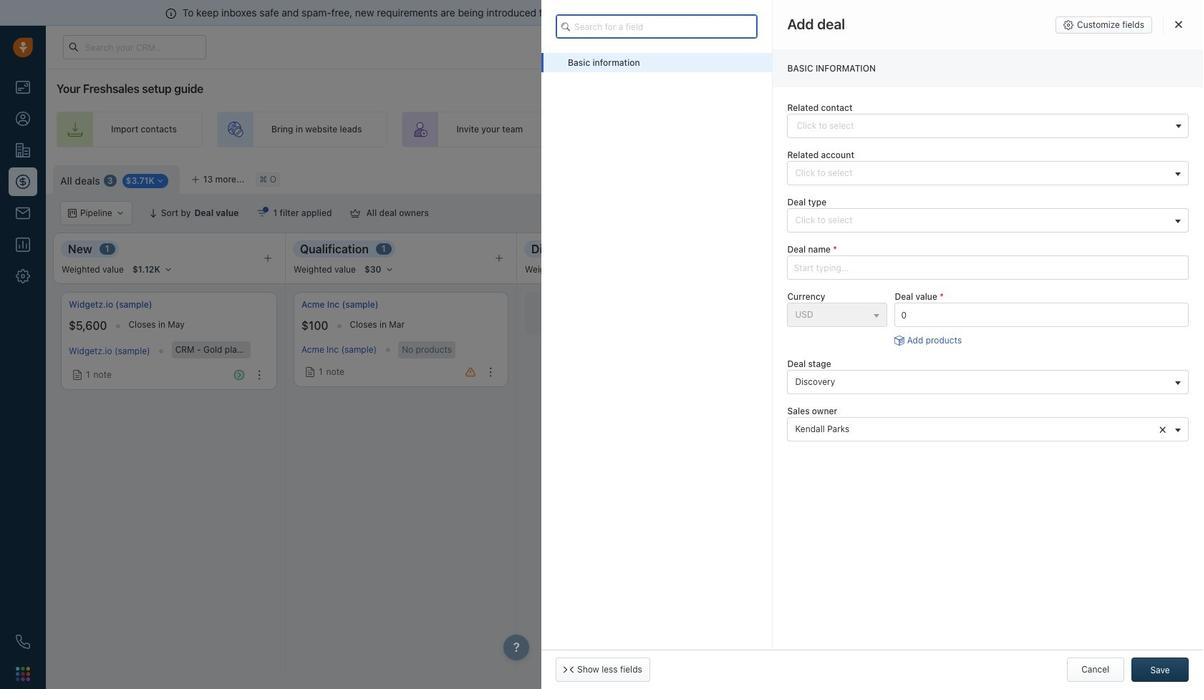 Task type: vqa. For each thing, say whether or not it's contained in the screenshot.
Freshworks Switcher "image"
yes



Task type: describe. For each thing, give the bounding box(es) containing it.
close image
[[1175, 20, 1183, 29]]

Search for a field text field
[[556, 14, 758, 39]]

2 container_wx8msf4aqz5i3rn1 image from the left
[[998, 208, 1008, 218]]

2 horizontal spatial container_wx8msf4aqz5i3rn1 image
[[351, 208, 361, 218]]

Start typing... text field
[[787, 256, 1189, 280]]

0 horizontal spatial container_wx8msf4aqz5i3rn1 image
[[72, 370, 82, 380]]

1 horizontal spatial container_wx8msf4aqz5i3rn1 image
[[305, 367, 315, 377]]

search image
[[562, 20, 576, 33]]

Search field
[[1126, 201, 1198, 226]]



Task type: locate. For each thing, give the bounding box(es) containing it.
dialog
[[541, 0, 1203, 690]]

container_wx8msf4aqz5i3rn1 image
[[257, 208, 267, 218], [998, 208, 1008, 218]]

phone image
[[16, 635, 30, 650]]

Click to select search field
[[787, 114, 1189, 138]]

container_wx8msf4aqz5i3rn1 image
[[351, 208, 361, 218], [305, 367, 315, 377], [72, 370, 82, 380]]

phone element
[[9, 628, 37, 657]]

freshworks switcher image
[[16, 667, 30, 682]]

None search field
[[556, 14, 758, 39]]

1 container_wx8msf4aqz5i3rn1 image from the left
[[257, 208, 267, 218]]

0 horizontal spatial container_wx8msf4aqz5i3rn1 image
[[257, 208, 267, 218]]

1 horizontal spatial container_wx8msf4aqz5i3rn1 image
[[998, 208, 1008, 218]]

send email image
[[1069, 43, 1079, 52]]

Enter value number field
[[895, 303, 1189, 328]]

Search your CRM... text field
[[63, 35, 206, 59]]



